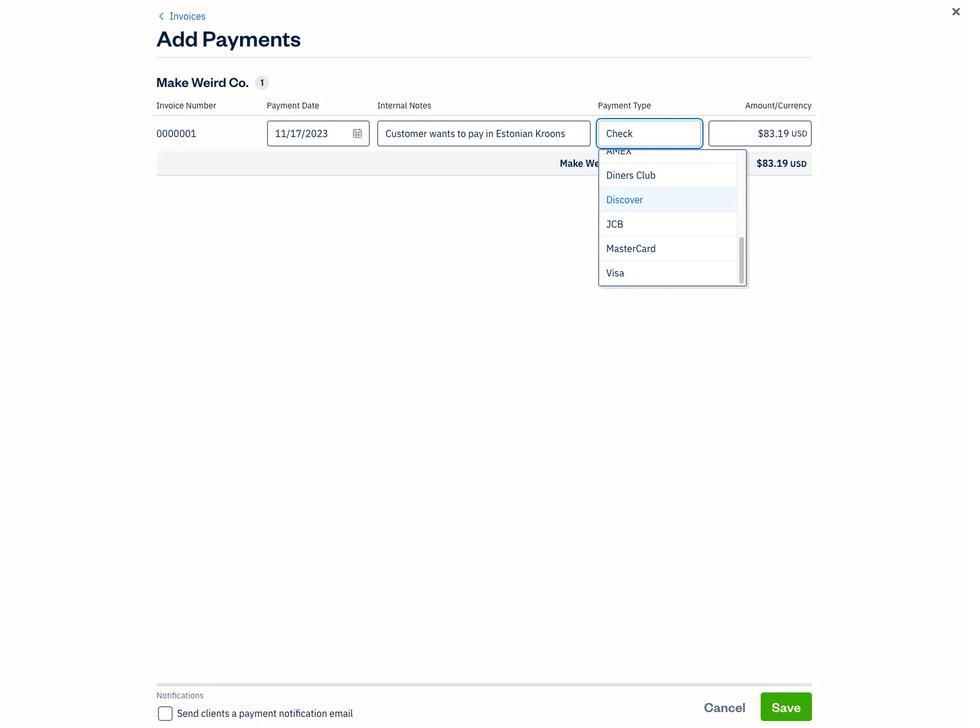 Task type: describe. For each thing, give the bounding box(es) containing it.
nudging
[[787, 217, 817, 228]]

notes
[[409, 100, 432, 111]]

payments.
[[593, 217, 632, 228]]

$83
[[746, 268, 785, 296]]

diners club
[[607, 169, 656, 181]]

usd inside $83.19 usd
[[791, 159, 807, 169]]

view
[[504, 673, 524, 684]]

freshbooks
[[679, 217, 723, 228]]

a
[[232, 708, 237, 720]]

2 vertical spatial invoice
[[595, 123, 651, 145]]

$83.19 usd
[[757, 157, 807, 169]]

make for make weird co. payment total:
[[560, 157, 584, 169]]

items per page:
[[751, 672, 818, 684]]

new
[[786, 51, 813, 67]]

discover
[[607, 194, 644, 206]]

mastercard
[[607, 243, 656, 255]]

save
[[772, 698, 801, 715]]

make for make the most payable invoice ever
[[410, 123, 453, 145]]

awkward
[[751, 217, 785, 228]]

invoice like a pro image
[[324, 156, 365, 197]]

new invoice
[[786, 51, 858, 67]]

payment left type
[[598, 100, 631, 111]]

most
[[485, 123, 525, 145]]

1 horizontal spatial 1
[[266, 672, 272, 684]]

paid
[[483, 217, 499, 228]]

add
[[156, 24, 198, 52]]

0 horizontal spatial invoice
[[156, 100, 184, 111]]

main element
[[0, 0, 161, 727]]

1–1 of 1
[[232, 672, 272, 684]]

club
[[637, 169, 656, 181]]

cancel
[[704, 698, 746, 715]]

0000001
[[156, 128, 197, 139]]

payment left date
[[267, 100, 300, 111]]

invoices inside 'button'
[[170, 10, 206, 22]]

credit
[[539, 202, 566, 214]]

paying
[[706, 227, 731, 237]]

date
[[302, 100, 320, 111]]

the inside the send payment reminders let freshbooks do the awkward nudging of late- paying clients.
[[736, 217, 749, 228]]

payment
[[239, 708, 277, 720]]

co. for make weird co. payment total:
[[614, 157, 629, 169]]

send clients a payment notification email
[[177, 708, 353, 720]]

chevronleft image
[[156, 9, 167, 23]]

1 vertical spatial invoices
[[232, 45, 313, 73]]

email
[[330, 708, 353, 720]]

let
[[665, 217, 677, 228]]

$83.19
[[757, 157, 789, 169]]

make the most payable invoice ever
[[410, 123, 690, 145]]

amex
[[607, 145, 632, 157]]

internal
[[377, 100, 408, 111]]

add payments
[[156, 24, 301, 52]]

weird for make weird co. payment total:
[[586, 157, 612, 169]]

2 vertical spatial invoices
[[563, 673, 596, 684]]

as
[[523, 217, 532, 228]]

accept credit cards get paid twice as fast with online payments.
[[468, 202, 632, 228]]

notification
[[279, 708, 327, 720]]

Date in MM/DD/YYYY format text field
[[267, 120, 370, 147]]

cancel button
[[694, 692, 757, 721]]



Task type: vqa. For each thing, say whether or not it's contained in the screenshot.
Surepayroll
no



Task type: locate. For each thing, give the bounding box(es) containing it.
1 vertical spatial usd
[[791, 159, 807, 169]]

view archived invoices
[[504, 673, 596, 684]]

payments
[[202, 24, 301, 52]]

1 vertical spatial of
[[253, 672, 262, 684]]

1 vertical spatial make
[[410, 123, 453, 145]]

send payment reminders image
[[735, 156, 776, 197]]

the right do
[[736, 217, 749, 228]]

1 horizontal spatial invoices
[[232, 45, 313, 73]]

Amount (USD) text field
[[709, 120, 812, 147]]

accept credit cards image
[[529, 156, 571, 197]]

close image
[[951, 5, 963, 19]]

1 horizontal spatial the
[[736, 217, 749, 228]]

0 horizontal spatial co.
[[229, 73, 249, 90]]

1 horizontal spatial co.
[[614, 157, 629, 169]]

accept
[[506, 202, 537, 214]]

1 vertical spatial 1
[[266, 672, 272, 684]]

internal notes
[[377, 100, 432, 111]]

payment type
[[598, 100, 651, 111]]

clients.
[[733, 227, 760, 237]]

1 horizontal spatial weird
[[586, 157, 612, 169]]

invoice
[[815, 51, 858, 67], [156, 100, 184, 111], [595, 123, 651, 145]]

send inside the send payment reminders let freshbooks do the awkward nudging of late- paying clients.
[[698, 202, 721, 214]]

view archived invoices link
[[493, 669, 606, 689]]

1 horizontal spatial invoice
[[595, 123, 651, 145]]

make down payable
[[560, 157, 584, 169]]

weird down amex
[[586, 157, 612, 169]]

send up freshbooks
[[698, 202, 721, 214]]

payment down payment type 'text box'
[[631, 157, 670, 169]]

0 vertical spatial the
[[456, 123, 482, 145]]

ever
[[654, 123, 690, 145]]

0 vertical spatial send
[[698, 202, 721, 214]]

get
[[468, 217, 481, 228]]

weird for make weird co.
[[191, 73, 226, 90]]

0 horizontal spatial 1
[[261, 77, 264, 88]]

save button
[[761, 692, 812, 721]]

0 horizontal spatial make
[[156, 73, 189, 90]]

reminders
[[765, 202, 812, 214]]

list box
[[600, 139, 746, 286]]

notifications
[[156, 690, 204, 701]]

payment date
[[267, 100, 320, 111]]

2 horizontal spatial invoices
[[563, 673, 596, 684]]

invoice down payment type
[[595, 123, 651, 145]]

1 down payments
[[261, 77, 264, 88]]

per
[[778, 672, 792, 684]]

1–1
[[232, 672, 249, 684]]

make up invoice number
[[156, 73, 189, 90]]

payment inside the send payment reminders let freshbooks do the awkward nudging of late- paying clients.
[[723, 202, 762, 214]]

clients
[[201, 708, 230, 720]]

do
[[725, 217, 735, 228]]

invoice number
[[156, 100, 216, 111]]

1 horizontal spatial of
[[818, 217, 826, 228]]

send
[[698, 202, 721, 214], [177, 708, 199, 720]]

number
[[186, 100, 216, 111]]

1 horizontal spatial make
[[410, 123, 453, 145]]

payment
[[267, 100, 300, 111], [598, 100, 631, 111], [631, 157, 670, 169], [723, 202, 762, 214]]

page:
[[795, 672, 818, 684]]

0 vertical spatial of
[[818, 217, 826, 228]]

diners
[[607, 169, 634, 181]]

send payment reminders let freshbooks do the awkward nudging of late- paying clients.
[[665, 202, 845, 237]]

twice
[[501, 217, 521, 228]]

1 vertical spatial co.
[[614, 157, 629, 169]]

payment up do
[[723, 202, 762, 214]]

the left most at the right top
[[456, 123, 482, 145]]

make down the notes
[[410, 123, 453, 145]]

1 vertical spatial send
[[177, 708, 199, 720]]

co. down add payments
[[229, 73, 249, 90]]

invoices up payment date
[[232, 45, 313, 73]]

make weird co.
[[156, 73, 249, 90]]

archived
[[525, 673, 561, 684]]

late-
[[828, 217, 845, 228]]

online
[[568, 217, 591, 228]]

0 vertical spatial 1
[[261, 77, 264, 88]]

1
[[261, 77, 264, 88], [266, 672, 272, 684]]

make weird co. payment total:
[[560, 157, 697, 169]]

the
[[456, 123, 482, 145], [736, 217, 749, 228]]

invoices up the add at the left of the page
[[170, 10, 206, 22]]

payable
[[528, 123, 591, 145]]

1 vertical spatial weird
[[586, 157, 612, 169]]

weird up number
[[191, 73, 226, 90]]

of
[[818, 217, 826, 228], [253, 672, 262, 684]]

0 horizontal spatial send
[[177, 708, 199, 720]]

cards
[[568, 202, 594, 214]]

co. down amex
[[614, 157, 629, 169]]

invoices right archived
[[563, 673, 596, 684]]

weird
[[191, 73, 226, 90], [586, 157, 612, 169]]

0 vertical spatial invoice
[[815, 51, 858, 67]]

of left late-
[[818, 217, 826, 228]]

items
[[751, 672, 776, 684]]

make for make weird co.
[[156, 73, 189, 90]]

send down notifications on the bottom of page
[[177, 708, 199, 720]]

Payment Type text field
[[600, 122, 701, 145]]

2 horizontal spatial invoice
[[815, 51, 858, 67]]

2 vertical spatial make
[[560, 157, 584, 169]]

0 vertical spatial weird
[[191, 73, 226, 90]]

0 horizontal spatial weird
[[191, 73, 226, 90]]

$83 link
[[662, 261, 868, 314]]

usd
[[792, 128, 808, 139], [791, 159, 807, 169]]

0 vertical spatial make
[[156, 73, 189, 90]]

co.
[[229, 73, 249, 90], [614, 157, 629, 169]]

invoice right new
[[815, 51, 858, 67]]

invoice up 0000001
[[156, 100, 184, 111]]

invoices button
[[156, 9, 206, 23]]

jcb
[[607, 218, 624, 230]]

0 horizontal spatial of
[[253, 672, 262, 684]]

amount/currency
[[746, 100, 812, 111]]

2 horizontal spatial make
[[560, 157, 584, 169]]

0 vertical spatial usd
[[792, 128, 808, 139]]

of right 1–1
[[253, 672, 262, 684]]

total:
[[672, 157, 697, 169]]

0 horizontal spatial the
[[456, 123, 482, 145]]

co. for make weird co.
[[229, 73, 249, 90]]

usd up $83.19 usd
[[792, 128, 808, 139]]

1 horizontal spatial send
[[698, 202, 721, 214]]

1 vertical spatial the
[[736, 217, 749, 228]]

of inside the send payment reminders let freshbooks do the awkward nudging of late- paying clients.
[[818, 217, 826, 228]]

with
[[550, 217, 566, 228]]

Type your notes here text field
[[377, 120, 591, 147]]

invoices
[[170, 10, 206, 22], [232, 45, 313, 73], [563, 673, 596, 684]]

send for clients
[[177, 708, 199, 720]]

1 vertical spatial invoice
[[156, 100, 184, 111]]

visa
[[607, 267, 625, 279]]

list box containing amex
[[600, 139, 746, 286]]

invoice inside "new invoice" link
[[815, 51, 858, 67]]

0 vertical spatial co.
[[229, 73, 249, 90]]

make
[[156, 73, 189, 90], [410, 123, 453, 145], [560, 157, 584, 169]]

send for payment
[[698, 202, 721, 214]]

1 right 1–1
[[266, 672, 272, 684]]

0 vertical spatial invoices
[[170, 10, 206, 22]]

type
[[633, 100, 651, 111]]

0 horizontal spatial invoices
[[170, 10, 206, 22]]

new invoice link
[[776, 45, 868, 73]]

usd right $83.19
[[791, 159, 807, 169]]

fast
[[534, 217, 548, 228]]



